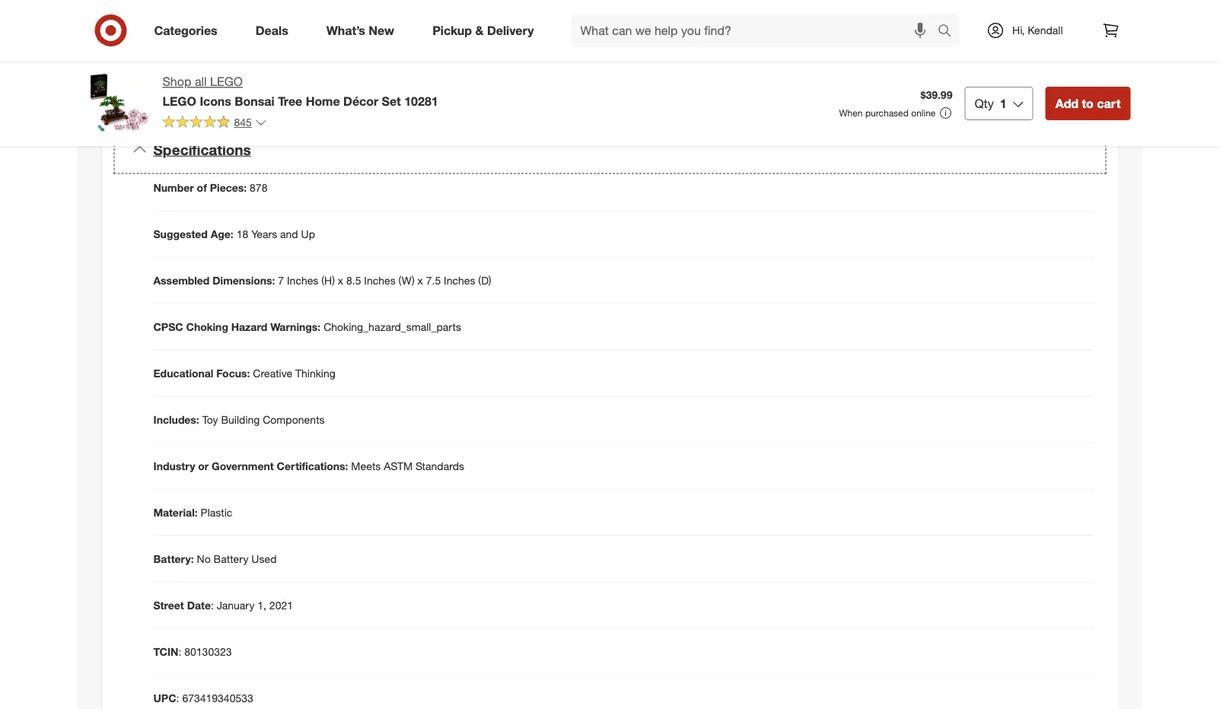 Task type: vqa. For each thing, say whether or not it's contained in the screenshot.
1
yes



Task type: describe. For each thing, give the bounding box(es) containing it.
deals link
[[243, 14, 307, 47]]

categories
[[154, 23, 218, 38]]

0 vertical spatial :
[[211, 599, 214, 612]]

to
[[1082, 96, 1094, 111]]

for
[[337, 25, 350, 38]]

kendall
[[1028, 24, 1063, 37]]

hazard
[[231, 320, 267, 334]]

7.5
[[426, 274, 441, 287]]

specifications
[[153, 141, 251, 158]]

collection
[[279, 61, 325, 75]]

of
[[197, 181, 207, 194]]

: for 673419340533
[[176, 692, 179, 705]]

elements
[[390, 61, 434, 75]]

plastic,
[[552, 61, 586, 75]]

including
[[421, 25, 464, 38]]

what's new link
[[314, 14, 414, 47]]

8.5
[[346, 274, 361, 287]]

january
[[217, 599, 255, 612]]

using
[[218, 77, 244, 90]]

tcin
[[153, 645, 179, 659]]

deals
[[256, 23, 288, 38]]

1 vertical spatial day,
[[282, 40, 302, 53]]

when purchased online
[[839, 107, 936, 119]]

number
[[153, 181, 194, 194]]

pickup & delivery
[[433, 23, 534, 38]]

1 inches from the left
[[287, 274, 319, 287]]

astm
[[384, 460, 413, 473]]

10281
[[405, 94, 438, 108]]

government
[[212, 460, 274, 473]]

the
[[261, 61, 276, 75]]

focus:
[[217, 367, 250, 380]]

produced
[[169, 77, 215, 90]]

bonsai inside "shop all lego lego icons bonsai tree home décor set 10281"
[[235, 94, 275, 108]]

uses
[[328, 61, 351, 75]]

industry
[[153, 460, 195, 473]]

gift
[[318, 25, 334, 38]]

certifications:
[[277, 460, 348, 473]]

categories link
[[141, 14, 237, 47]]

educational focus: creative thinking
[[153, 367, 336, 380]]

material:
[[153, 506, 198, 519]]

educational
[[153, 367, 214, 380]]

when
[[839, 107, 863, 119]]

search button
[[931, 14, 968, 50]]

online
[[912, 107, 936, 119]]

bonsai inside 'the bonsai tree makes a great gift for any occasion, including valentine's day, birthdays, anniversaries, mother's day, and father's day'
[[190, 25, 222, 38]]

hi,
[[1013, 24, 1025, 37]]

0 vertical spatial lego
[[210, 74, 243, 89]]

assembled dimensions: 7 inches (h) x 8.5 inches (w) x 7.5 inches (d)
[[153, 274, 492, 287]]

suggested
[[153, 227, 208, 241]]

delivery
[[487, 23, 534, 38]]

(d)
[[479, 274, 492, 287]]

673419340533
[[182, 692, 253, 705]]

: for 80130323
[[179, 645, 182, 659]]

includes:
[[153, 413, 199, 427]]

pickup
[[433, 23, 472, 38]]

up
[[301, 227, 315, 241]]

sustainably
[[247, 77, 300, 90]]

1 horizontal spatial day,
[[521, 25, 541, 38]]

years
[[251, 227, 277, 241]]

choking
[[186, 320, 228, 334]]

(w)
[[399, 274, 415, 287]]

anniversaries,
[[169, 40, 234, 53]]

sourced
[[303, 77, 342, 90]]

the
[[169, 25, 187, 38]]

choking_hazard_small_parts
[[324, 320, 461, 334]]

day
[[367, 40, 385, 53]]

creative
[[253, 367, 292, 380]]

add
[[1056, 96, 1079, 111]]

1 from from the left
[[201, 61, 223, 75]]

0 horizontal spatial and
[[280, 227, 298, 241]]

components
[[263, 413, 325, 427]]

plastic
[[201, 506, 232, 519]]

add to cart button
[[1046, 87, 1131, 120]]

plants from plants: the collection uses several elements made from plant-based plastic, produced using sustainably sourced sugarcane
[[169, 61, 586, 90]]

1
[[1000, 96, 1007, 111]]

shop all lego lego icons bonsai tree home décor set 10281
[[163, 74, 438, 108]]

specifications button
[[114, 126, 1107, 174]]

1 vertical spatial lego
[[163, 94, 196, 108]]

hi, kendall
[[1013, 24, 1063, 37]]

1 x from the left
[[338, 274, 343, 287]]

number of pieces: 878
[[153, 181, 268, 194]]

makes
[[248, 25, 279, 38]]



Task type: locate. For each thing, give the bounding box(es) containing it.
tree inside 'the bonsai tree makes a great gift for any occasion, including valentine's day, birthdays, anniversaries, mother's day, and father's day'
[[225, 25, 245, 38]]

0 vertical spatial tree
[[225, 25, 245, 38]]

bonsai up 845
[[235, 94, 275, 108]]

cart
[[1098, 96, 1121, 111]]

1 horizontal spatial and
[[305, 40, 323, 53]]

street
[[153, 599, 184, 612]]

from down anniversaries,
[[201, 61, 223, 75]]

1 horizontal spatial inches
[[364, 274, 396, 287]]

thinking
[[295, 367, 336, 380]]

suggested age: 18 years and up
[[153, 227, 315, 241]]

valentine's
[[467, 25, 518, 38]]

purchased
[[866, 107, 909, 119]]

qty
[[975, 96, 994, 111]]

0 horizontal spatial day,
[[282, 40, 302, 53]]

1 horizontal spatial x
[[418, 274, 423, 287]]

$39.99
[[921, 88, 953, 102]]

new
[[369, 23, 395, 38]]

what's new
[[326, 23, 395, 38]]

plants:
[[226, 61, 258, 75]]

and down great on the top left of the page
[[305, 40, 323, 53]]

inches
[[287, 274, 319, 287], [364, 274, 396, 287], [444, 274, 476, 287]]

day, left birthdays,
[[521, 25, 541, 38]]

What can we help you find? suggestions appear below search field
[[572, 14, 942, 47]]

pieces:
[[210, 181, 247, 194]]

0 horizontal spatial bonsai
[[190, 25, 222, 38]]

bonsai up anniversaries,
[[190, 25, 222, 38]]

inches right 7
[[287, 274, 319, 287]]

date
[[187, 599, 211, 612]]

standards
[[416, 460, 465, 473]]

1 vertical spatial and
[[280, 227, 298, 241]]

3 inches from the left
[[444, 274, 476, 287]]

1 horizontal spatial bonsai
[[235, 94, 275, 108]]

18
[[237, 227, 248, 241]]

80130323
[[184, 645, 232, 659]]

845
[[234, 116, 252, 129]]

2 from from the left
[[467, 61, 489, 75]]

image of lego icons bonsai tree home décor set 10281 image
[[89, 73, 150, 134]]

1 horizontal spatial tree
[[278, 94, 303, 108]]

: left the 80130323
[[179, 645, 182, 659]]

0 vertical spatial and
[[305, 40, 323, 53]]

mother's
[[237, 40, 279, 53]]

qty 1
[[975, 96, 1007, 111]]

0 horizontal spatial lego
[[163, 94, 196, 108]]

the bonsai tree makes a great gift for any occasion, including valentine's day, birthdays, anniversaries, mother's day, and father's day
[[169, 25, 591, 53]]

2 vertical spatial :
[[176, 692, 179, 705]]

and left 'up'
[[280, 227, 298, 241]]

tcin : 80130323
[[153, 645, 232, 659]]

sugarcane
[[345, 77, 395, 90]]

includes: toy building components
[[153, 413, 325, 427]]

lego down shop
[[163, 94, 196, 108]]

what's
[[326, 23, 365, 38]]

day,
[[521, 25, 541, 38], [282, 40, 302, 53]]

search
[[931, 24, 968, 39]]

845 link
[[163, 115, 267, 132]]

occasion,
[[372, 25, 418, 38]]

and inside 'the bonsai tree makes a great gift for any occasion, including valentine's day, birthdays, anniversaries, mother's day, and father's day'
[[305, 40, 323, 53]]

2 horizontal spatial inches
[[444, 274, 476, 287]]

add to cart
[[1056, 96, 1121, 111]]

warnings:
[[270, 320, 321, 334]]

age:
[[211, 227, 234, 241]]

battery: no battery used
[[153, 553, 277, 566]]

0 horizontal spatial tree
[[225, 25, 245, 38]]

street date : january 1, 2021
[[153, 599, 293, 612]]

inches right 8.5 on the top
[[364, 274, 396, 287]]

x
[[338, 274, 343, 287], [418, 274, 423, 287]]

shop
[[163, 74, 191, 89]]

tree down sustainably
[[278, 94, 303, 108]]

: left the january
[[211, 599, 214, 612]]

tree inside "shop all lego lego icons bonsai tree home décor set 10281"
[[278, 94, 303, 108]]

day, down a
[[282, 40, 302, 53]]

birthdays,
[[543, 25, 591, 38]]

tree
[[225, 25, 245, 38], [278, 94, 303, 108]]

878
[[250, 181, 268, 194]]

x left 7.5
[[418, 274, 423, 287]]

used
[[252, 553, 277, 566]]

tree up mother's
[[225, 25, 245, 38]]

set
[[382, 94, 401, 108]]

building
[[221, 413, 260, 427]]

lego up the icons on the top of page
[[210, 74, 243, 89]]

or
[[198, 460, 209, 473]]

icons
[[200, 94, 231, 108]]

2 inches from the left
[[364, 274, 396, 287]]

a
[[282, 25, 288, 38]]

(h)
[[322, 274, 335, 287]]

1 vertical spatial bonsai
[[235, 94, 275, 108]]

cpsc
[[153, 320, 183, 334]]

pickup & delivery link
[[420, 14, 553, 47]]

from right made
[[467, 61, 489, 75]]

1 horizontal spatial lego
[[210, 74, 243, 89]]

2 x from the left
[[418, 274, 423, 287]]

x right (h)
[[338, 274, 343, 287]]

2021
[[269, 599, 293, 612]]

7
[[278, 274, 284, 287]]

and
[[305, 40, 323, 53], [280, 227, 298, 241]]

: left 673419340533
[[176, 692, 179, 705]]

0 horizontal spatial x
[[338, 274, 343, 287]]

1,
[[258, 599, 267, 612]]

0 vertical spatial bonsai
[[190, 25, 222, 38]]

upc : 673419340533
[[153, 692, 253, 705]]

décor
[[343, 94, 379, 108]]

toy
[[202, 413, 218, 427]]

home
[[306, 94, 340, 108]]

cpsc choking hazard warnings: choking_hazard_small_parts
[[153, 320, 461, 334]]

1 vertical spatial :
[[179, 645, 182, 659]]

made
[[437, 61, 464, 75]]

0 horizontal spatial inches
[[287, 274, 319, 287]]

any
[[352, 25, 369, 38]]

battery:
[[153, 553, 194, 566]]

1 horizontal spatial from
[[467, 61, 489, 75]]

0 horizontal spatial from
[[201, 61, 223, 75]]

industry or government certifications: meets astm standards
[[153, 460, 465, 473]]

1 vertical spatial tree
[[278, 94, 303, 108]]

father's
[[326, 40, 364, 53]]

&
[[476, 23, 484, 38]]

plant-
[[492, 61, 520, 75]]

inches left (d)
[[444, 274, 476, 287]]

all
[[195, 74, 207, 89]]

0 vertical spatial day,
[[521, 25, 541, 38]]

assembled
[[153, 274, 210, 287]]



